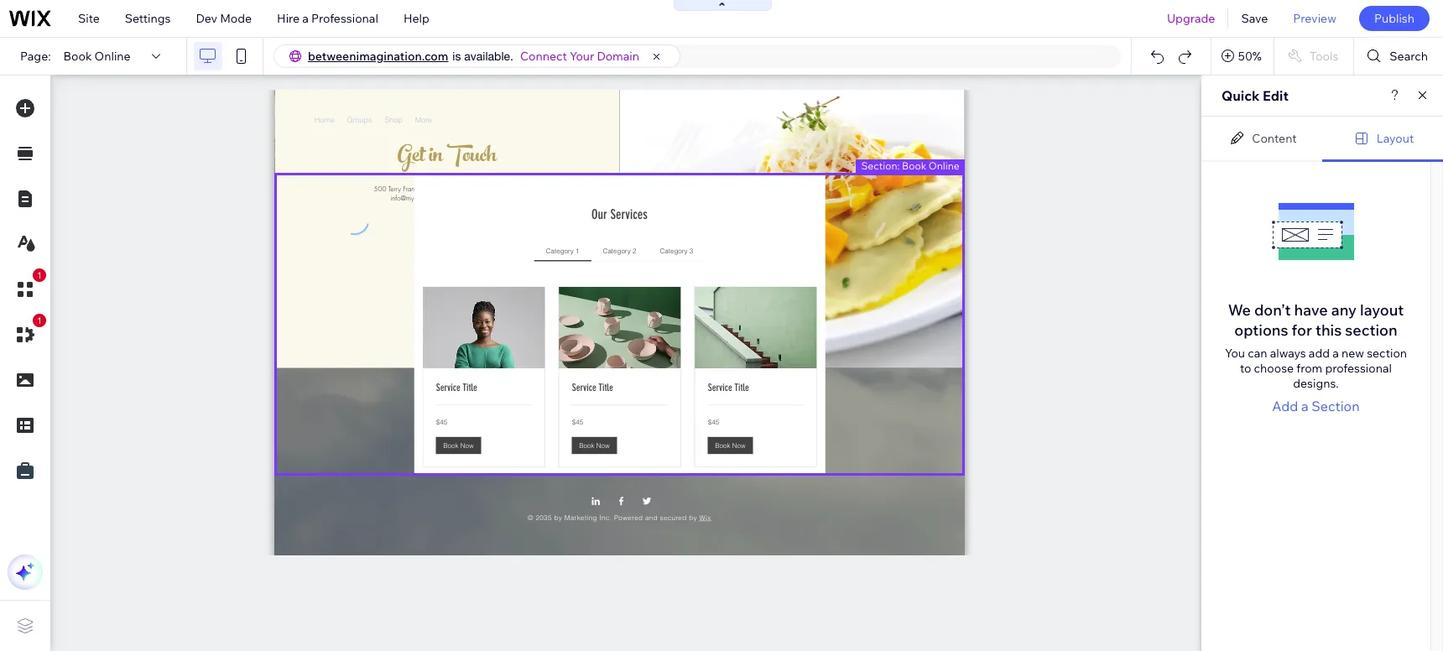 Task type: vqa. For each thing, say whether or not it's contained in the screenshot.
the 'is available. Connect Your Domain'
yes



Task type: describe. For each thing, give the bounding box(es) containing it.
add
[[1273, 398, 1299, 415]]

hire a professional
[[277, 11, 378, 26]]

preview
[[1294, 11, 1337, 26]]

to
[[1240, 361, 1252, 376]]

you
[[1225, 346, 1246, 361]]

hire
[[277, 11, 300, 26]]

betweenimagination.com
[[308, 49, 449, 64]]

1 vertical spatial a
[[1333, 346, 1339, 361]]

can
[[1248, 346, 1268, 361]]

save button
[[1229, 0, 1281, 37]]

available.
[[464, 50, 514, 63]]

edit
[[1263, 87, 1289, 104]]

1 vertical spatial book
[[902, 159, 927, 172]]

50%
[[1239, 49, 1262, 64]]

book online
[[63, 49, 131, 64]]

1 1 from the top
[[37, 270, 42, 280]]

0 vertical spatial section
[[1346, 321, 1398, 340]]

connect
[[520, 49, 567, 64]]

2 1 button from the top
[[8, 314, 46, 352]]

dev
[[196, 11, 217, 26]]

tools
[[1310, 49, 1339, 64]]

professional
[[1326, 361, 1392, 376]]

professional
[[311, 11, 378, 26]]

any
[[1332, 300, 1357, 320]]

is available. connect your domain
[[453, 49, 640, 64]]

don't
[[1255, 300, 1291, 320]]

2 vertical spatial a
[[1302, 398, 1309, 415]]

domain
[[597, 49, 640, 64]]

for
[[1292, 321, 1312, 340]]

is
[[453, 50, 461, 63]]

search button
[[1355, 38, 1444, 75]]

search
[[1390, 49, 1428, 64]]

preview button
[[1281, 0, 1349, 37]]

section:
[[861, 159, 900, 172]]

site
[[78, 11, 100, 26]]



Task type: locate. For each thing, give the bounding box(es) containing it.
new
[[1342, 346, 1365, 361]]

1 vertical spatial section
[[1367, 346, 1407, 361]]

book down site
[[63, 49, 92, 64]]

1 horizontal spatial book
[[902, 159, 927, 172]]

0 vertical spatial book
[[63, 49, 92, 64]]

always
[[1270, 346, 1307, 361]]

this
[[1316, 321, 1342, 340]]

50% button
[[1212, 38, 1274, 75]]

settings
[[125, 11, 171, 26]]

upgrade
[[1167, 11, 1216, 26]]

have
[[1295, 300, 1328, 320]]

section down layout
[[1346, 321, 1398, 340]]

section: book online
[[861, 159, 960, 172]]

layout
[[1377, 131, 1414, 146]]

add a section button
[[1273, 396, 1360, 416]]

designs.
[[1293, 376, 1339, 391]]

section right new
[[1367, 346, 1407, 361]]

add
[[1309, 346, 1330, 361]]

2 1 from the top
[[37, 316, 42, 326]]

we
[[1228, 300, 1251, 320]]

0 horizontal spatial online
[[94, 49, 131, 64]]

content
[[1252, 131, 1297, 146]]

tools button
[[1275, 38, 1354, 75]]

0 vertical spatial online
[[94, 49, 131, 64]]

layout
[[1360, 300, 1404, 320]]

1 1 button from the top
[[8, 269, 46, 307]]

we don't have any layout options for this section you can always add a new section to choose from professional designs. add a section
[[1225, 300, 1407, 415]]

your
[[570, 49, 594, 64]]

1 horizontal spatial a
[[1302, 398, 1309, 415]]

1
[[37, 270, 42, 280], [37, 316, 42, 326]]

section
[[1312, 398, 1360, 415]]

from
[[1297, 361, 1323, 376]]

0 vertical spatial 1
[[37, 270, 42, 280]]

help
[[404, 11, 429, 26]]

dev mode
[[196, 11, 252, 26]]

book
[[63, 49, 92, 64], [902, 159, 927, 172]]

section
[[1346, 321, 1398, 340], [1367, 346, 1407, 361]]

online
[[94, 49, 131, 64], [929, 159, 960, 172]]

publish button
[[1360, 6, 1430, 31]]

publish
[[1375, 11, 1415, 26]]

1 horizontal spatial online
[[929, 159, 960, 172]]

quick edit
[[1222, 87, 1289, 104]]

0 horizontal spatial a
[[302, 11, 309, 26]]

1 vertical spatial 1
[[37, 316, 42, 326]]

choose
[[1254, 361, 1294, 376]]

1 vertical spatial 1 button
[[8, 314, 46, 352]]

options
[[1235, 321, 1289, 340]]

a
[[302, 11, 309, 26], [1333, 346, 1339, 361], [1302, 398, 1309, 415]]

online down site
[[94, 49, 131, 64]]

online right section:
[[929, 159, 960, 172]]

1 button
[[8, 269, 46, 307], [8, 314, 46, 352]]

1 vertical spatial online
[[929, 159, 960, 172]]

0 vertical spatial 1 button
[[8, 269, 46, 307]]

0 vertical spatial a
[[302, 11, 309, 26]]

mode
[[220, 11, 252, 26]]

2 horizontal spatial a
[[1333, 346, 1339, 361]]

quick
[[1222, 87, 1260, 104]]

save
[[1242, 11, 1268, 26]]

0 horizontal spatial book
[[63, 49, 92, 64]]

book right section:
[[902, 159, 927, 172]]



